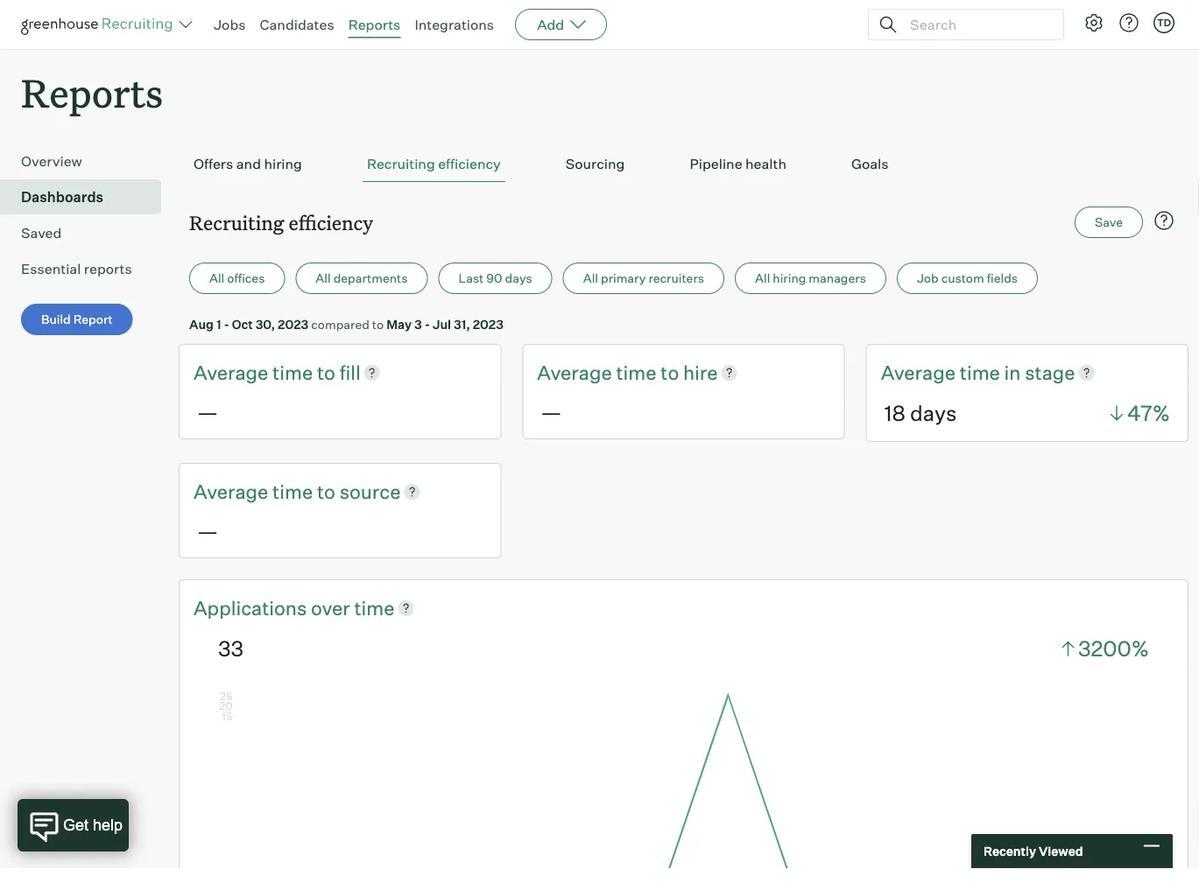 Task type: locate. For each thing, give the bounding box(es) containing it.
efficiency
[[438, 155, 501, 173], [289, 210, 373, 235]]

0 horizontal spatial hiring
[[264, 155, 302, 173]]

all left managers
[[755, 271, 770, 286]]

time link left source link
[[272, 478, 317, 505]]

all departments
[[316, 271, 408, 286]]

hiring
[[264, 155, 302, 173], [773, 271, 806, 286]]

0 horizontal spatial -
[[224, 317, 229, 332]]

0 vertical spatial reports
[[348, 16, 401, 33]]

0 horizontal spatial days
[[505, 271, 532, 286]]

jul
[[433, 317, 451, 332]]

time left in on the top right
[[960, 361, 1000, 385]]

0 vertical spatial hiring
[[264, 155, 302, 173]]

integrations
[[415, 16, 494, 33]]

average link
[[194, 359, 272, 386], [537, 359, 616, 386], [881, 359, 960, 386], [194, 478, 272, 505]]

Search text field
[[906, 12, 1048, 37]]

1 vertical spatial recruiting efficiency
[[189, 210, 373, 235]]

31,
[[454, 317, 470, 332]]

recruiting efficiency inside recruiting efficiency button
[[367, 155, 501, 173]]

offices
[[227, 271, 265, 286]]

pipeline health button
[[685, 146, 791, 182]]

all hiring managers
[[755, 271, 866, 286]]

time link for source
[[272, 478, 317, 505]]

time link for hire
[[616, 359, 661, 386]]

recruiting
[[367, 155, 435, 173], [189, 210, 284, 235]]

all for all hiring managers
[[755, 271, 770, 286]]

to left the source
[[317, 480, 335, 504]]

0 vertical spatial recruiting
[[367, 155, 435, 173]]

1 vertical spatial days
[[910, 400, 957, 427]]

time link left fill link
[[272, 359, 317, 386]]

to link for hire
[[661, 359, 683, 386]]

to link for source
[[317, 478, 340, 505]]

1 vertical spatial recruiting
[[189, 210, 284, 235]]

1 horizontal spatial days
[[910, 400, 957, 427]]

recruiting efficiency
[[367, 155, 501, 173], [189, 210, 373, 235]]

average time to
[[194, 361, 340, 385], [537, 361, 683, 385], [194, 480, 340, 504]]

all primary recruiters button
[[563, 263, 724, 294]]

reports down greenhouse recruiting image at the top
[[21, 67, 163, 118]]

applications over
[[194, 596, 354, 620]]

0 horizontal spatial reports
[[21, 67, 163, 118]]

1 all from the left
[[209, 271, 224, 286]]

average
[[194, 361, 268, 385], [537, 361, 612, 385], [881, 361, 956, 385], [194, 480, 268, 504]]

18 days
[[884, 400, 957, 427]]

1 horizontal spatial reports
[[348, 16, 401, 33]]

save
[[1095, 215, 1123, 230]]

average for stage
[[881, 361, 956, 385]]

- right 3 at the left top of page
[[425, 317, 430, 332]]

average for hire
[[537, 361, 612, 385]]

offers
[[194, 155, 233, 173]]

may
[[386, 317, 412, 332]]

integrations link
[[415, 16, 494, 33]]

and
[[236, 155, 261, 173]]

source
[[340, 480, 401, 504]]

tab list
[[189, 146, 1178, 182]]

essential reports
[[21, 260, 132, 278]]

1 2023 from the left
[[278, 317, 309, 332]]

time left hire
[[616, 361, 656, 385]]

all left primary
[[583, 271, 598, 286]]

2 2023 from the left
[[473, 317, 503, 332]]

all for all primary recruiters
[[583, 271, 598, 286]]

1 vertical spatial reports
[[21, 67, 163, 118]]

average time to for source
[[194, 480, 340, 504]]

time link left hire link at the right top
[[616, 359, 661, 386]]

all left offices
[[209, 271, 224, 286]]

all inside button
[[583, 271, 598, 286]]

time
[[272, 361, 313, 385], [616, 361, 656, 385], [960, 361, 1000, 385], [272, 480, 313, 504], [354, 596, 395, 620]]

dashboards
[[21, 188, 103, 206]]

save button
[[1075, 207, 1143, 238]]

average time to for fill
[[194, 361, 340, 385]]

to left hire
[[661, 361, 679, 385]]

2023 right 30,
[[278, 317, 309, 332]]

days right 90
[[505, 271, 532, 286]]

1 vertical spatial efficiency
[[289, 210, 373, 235]]

viewed
[[1039, 844, 1083, 860]]

all hiring managers button
[[735, 263, 886, 294]]

all left departments
[[316, 271, 331, 286]]

days right 18
[[910, 400, 957, 427]]

0 vertical spatial recruiting efficiency
[[367, 155, 501, 173]]

time link left stage link
[[960, 359, 1004, 386]]

add button
[[515, 9, 607, 40]]

recently viewed
[[984, 844, 1083, 860]]

average link for source
[[194, 478, 272, 505]]

td
[[1157, 17, 1171, 28]]

2023 right 31,
[[473, 317, 503, 332]]

oct
[[232, 317, 253, 332]]

reports
[[84, 260, 132, 278]]

1 horizontal spatial -
[[425, 317, 430, 332]]

average link for hire
[[537, 359, 616, 386]]

source link
[[340, 478, 401, 505]]

0 vertical spatial efficiency
[[438, 155, 501, 173]]

to for hire
[[661, 361, 679, 385]]

1 horizontal spatial 2023
[[473, 317, 503, 332]]

to link
[[317, 359, 340, 386], [661, 359, 683, 386], [317, 478, 340, 505]]

hiring left managers
[[773, 271, 806, 286]]

saved
[[21, 224, 62, 242]]

1 horizontal spatial recruiting
[[367, 155, 435, 173]]

add
[[537, 16, 564, 33]]

to for source
[[317, 480, 335, 504]]

2023
[[278, 317, 309, 332], [473, 317, 503, 332]]

—
[[197, 399, 218, 425], [541, 399, 562, 425], [197, 518, 218, 544]]

configure image
[[1083, 12, 1104, 33]]

time link for fill
[[272, 359, 317, 386]]

90
[[486, 271, 502, 286]]

4 all from the left
[[755, 271, 770, 286]]

time down 30,
[[272, 361, 313, 385]]

2 - from the left
[[425, 317, 430, 332]]

0 horizontal spatial efficiency
[[289, 210, 373, 235]]

0 horizontal spatial 2023
[[278, 317, 309, 332]]

reports right candidates at the top of the page
[[348, 16, 401, 33]]

- right 1
[[224, 317, 229, 332]]

2 all from the left
[[316, 271, 331, 286]]

pipeline
[[690, 155, 742, 173]]

in
[[1004, 361, 1021, 385]]

all for all departments
[[316, 271, 331, 286]]

build
[[41, 312, 71, 327]]

— for fill
[[197, 399, 218, 425]]

reports
[[348, 16, 401, 33], [21, 67, 163, 118]]

to left fill
[[317, 361, 335, 385]]

33
[[218, 636, 244, 662]]

all primary recruiters
[[583, 271, 704, 286]]

aug 1 - oct 30, 2023 compared to may 3 - jul 31, 2023
[[189, 317, 503, 332]]

1 horizontal spatial efficiency
[[438, 155, 501, 173]]

recruiting inside button
[[367, 155, 435, 173]]

3
[[414, 317, 422, 332]]

time link
[[272, 359, 317, 386], [616, 359, 661, 386], [960, 359, 1004, 386], [272, 478, 317, 505], [354, 595, 395, 622]]

1
[[216, 317, 221, 332]]

3 all from the left
[[583, 271, 598, 286]]

0 vertical spatial days
[[505, 271, 532, 286]]

1 horizontal spatial hiring
[[773, 271, 806, 286]]

hiring right the and
[[264, 155, 302, 173]]

all departments button
[[295, 263, 428, 294]]

time left the source
[[272, 480, 313, 504]]

all inside "button"
[[316, 271, 331, 286]]



Task type: describe. For each thing, give the bounding box(es) containing it.
time for fill
[[272, 361, 313, 385]]

over link
[[311, 595, 354, 622]]

departments
[[333, 271, 408, 286]]

to for fill
[[317, 361, 335, 385]]

pipeline health
[[690, 155, 787, 173]]

stage link
[[1025, 359, 1075, 386]]

recruiters
[[648, 271, 704, 286]]

custom
[[941, 271, 984, 286]]

— for hire
[[541, 399, 562, 425]]

managers
[[809, 271, 866, 286]]

essential
[[21, 260, 81, 278]]

candidates link
[[260, 16, 334, 33]]

candidates
[[260, 16, 334, 33]]

recently
[[984, 844, 1036, 860]]

all offices
[[209, 271, 265, 286]]

primary
[[601, 271, 646, 286]]

stage
[[1025, 361, 1075, 385]]

time for hire
[[616, 361, 656, 385]]

1 vertical spatial hiring
[[773, 271, 806, 286]]

average link for stage
[[881, 359, 960, 386]]

td button
[[1154, 12, 1175, 33]]

average for source
[[194, 480, 268, 504]]

hire
[[683, 361, 718, 385]]

job custom fields button
[[897, 263, 1038, 294]]

job custom fields
[[917, 271, 1018, 286]]

sourcing button
[[561, 146, 629, 182]]

xychart image
[[218, 691, 1149, 870]]

compared
[[311, 317, 369, 332]]

jobs
[[214, 16, 246, 33]]

offers and hiring
[[194, 155, 302, 173]]

recruiting efficiency button
[[363, 146, 505, 182]]

build report
[[41, 312, 113, 327]]

time right over
[[354, 596, 395, 620]]

overview
[[21, 153, 82, 170]]

reports link
[[348, 16, 401, 33]]

aug
[[189, 317, 214, 332]]

time link right over
[[354, 595, 395, 622]]

average time in
[[881, 361, 1025, 385]]

greenhouse recruiting image
[[21, 14, 179, 35]]

report
[[73, 312, 113, 327]]

td button
[[1150, 9, 1178, 37]]

applications link
[[194, 595, 311, 622]]

average for fill
[[194, 361, 268, 385]]

47%
[[1127, 400, 1170, 427]]

goals
[[851, 155, 889, 173]]

days inside last 90 days button
[[505, 271, 532, 286]]

fill
[[340, 361, 361, 385]]

time for source
[[272, 480, 313, 504]]

to link for fill
[[317, 359, 340, 386]]

18
[[884, 400, 905, 427]]

to left may
[[372, 317, 384, 332]]

health
[[745, 155, 787, 173]]

fields
[[987, 271, 1018, 286]]

applications
[[194, 596, 307, 620]]

average link for fill
[[194, 359, 272, 386]]

3200%
[[1078, 636, 1149, 662]]

jobs link
[[214, 16, 246, 33]]

tab list containing offers and hiring
[[189, 146, 1178, 182]]

goals button
[[847, 146, 893, 182]]

average time to for hire
[[537, 361, 683, 385]]

build report button
[[21, 304, 133, 336]]

all offices button
[[189, 263, 285, 294]]

last
[[458, 271, 484, 286]]

job
[[917, 271, 939, 286]]

hire link
[[683, 359, 718, 386]]

1 - from the left
[[224, 317, 229, 332]]

all for all offices
[[209, 271, 224, 286]]

in link
[[1004, 359, 1025, 386]]

over
[[311, 596, 350, 620]]

last 90 days
[[458, 271, 532, 286]]

offers and hiring button
[[189, 146, 306, 182]]

hiring inside tab list
[[264, 155, 302, 173]]

time link for stage
[[960, 359, 1004, 386]]

time for stage
[[960, 361, 1000, 385]]

sourcing
[[566, 155, 625, 173]]

dashboards link
[[21, 187, 154, 208]]

fill link
[[340, 359, 361, 386]]

0 horizontal spatial recruiting
[[189, 210, 284, 235]]

faq image
[[1154, 210, 1175, 231]]

30,
[[255, 317, 275, 332]]

— for source
[[197, 518, 218, 544]]

last 90 days button
[[438, 263, 552, 294]]

overview link
[[21, 151, 154, 172]]

efficiency inside button
[[438, 155, 501, 173]]

essential reports link
[[21, 259, 154, 280]]

saved link
[[21, 223, 154, 244]]



Task type: vqa. For each thing, say whether or not it's contained in the screenshot.
SHOW related to Show only template jobs
no



